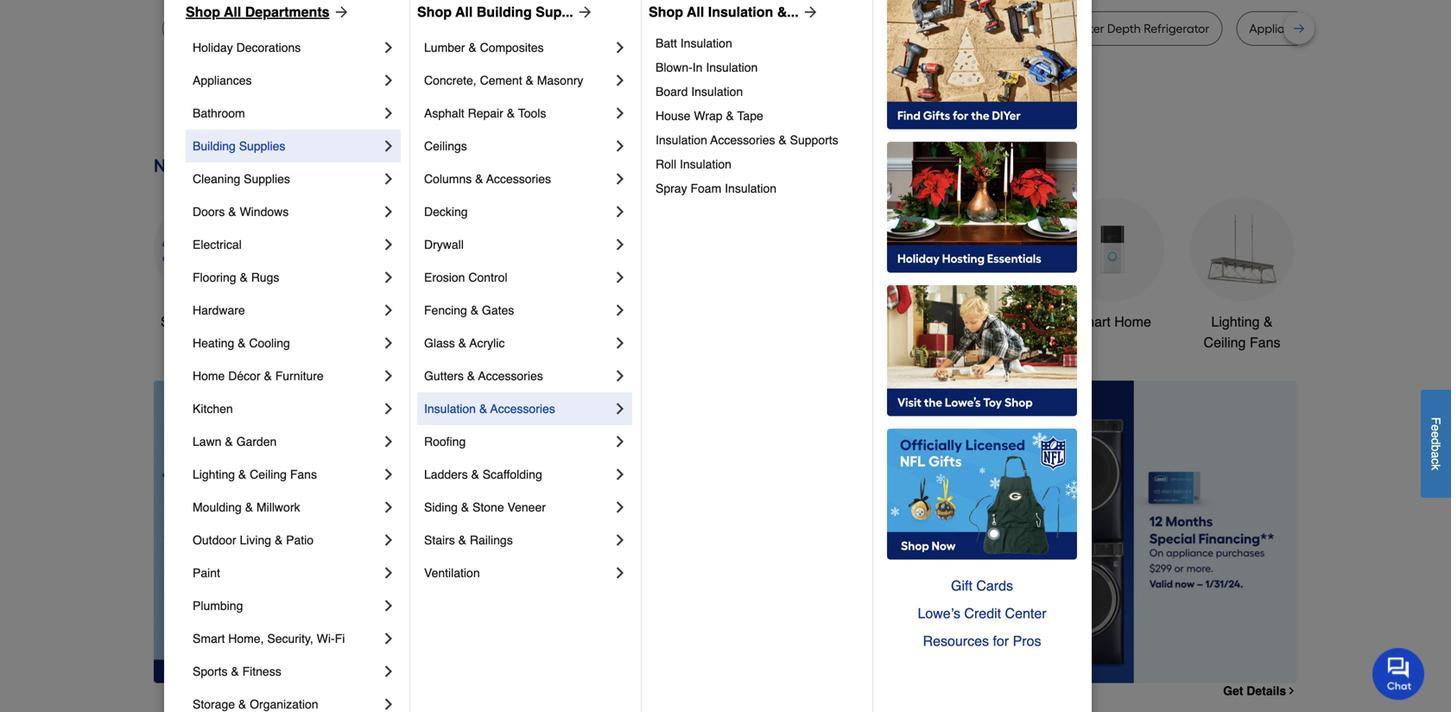 Task type: locate. For each thing, give the bounding box(es) containing it.
outdoor up equipment
[[804, 314, 854, 330]]

chevron right image for paint
[[380, 564, 398, 582]]

tools up glass & acrylic
[[449, 314, 481, 330]]

& inside the "siding & stone veneer" link
[[461, 500, 469, 514]]

all for building
[[456, 4, 473, 20]]

stairs & railings
[[424, 533, 513, 547]]

e up b
[[1430, 431, 1444, 438]]

drywall link
[[424, 228, 612, 261]]

bathroom link
[[193, 97, 380, 130], [932, 197, 1035, 332]]

insulation up house wrap & tape at the top of the page
[[692, 85, 743, 99]]

insulation
[[708, 4, 774, 20], [681, 36, 733, 50], [706, 60, 758, 74], [692, 85, 743, 99], [656, 133, 708, 147], [680, 157, 732, 171], [725, 181, 777, 195], [424, 402, 476, 416]]

refrigerator right depth
[[1144, 21, 1210, 36]]

decorations for christmas
[[558, 334, 631, 350]]

accessories up insulation & accessories link
[[478, 369, 543, 383]]

get details link
[[1224, 684, 1298, 698]]

lowe's wishes you and your family a happy hanukkah. image
[[154, 91, 1298, 134]]

& inside ladders & scaffolding link
[[471, 467, 479, 481]]

& inside insulation accessories & supports "link"
[[779, 133, 787, 147]]

b
[[1430, 445, 1444, 451]]

plumbing
[[193, 599, 243, 613]]

k
[[1430, 464, 1444, 470]]

0 horizontal spatial home
[[193, 369, 225, 383]]

for
[[993, 633, 1009, 649]]

all up heating
[[196, 314, 211, 330]]

chevron right image for holiday decorations
[[380, 39, 398, 56]]

get details
[[1224, 684, 1287, 698]]

lighting & ceiling fans
[[1204, 314, 1281, 350], [193, 467, 317, 481]]

insulation & accessories
[[424, 402, 555, 416]]

chevron right image for glass & acrylic
[[612, 334, 629, 352]]

batt
[[656, 36, 677, 50]]

shop all insulation &... link
[[649, 2, 820, 22]]

outdoor for outdoor living & patio
[[193, 533, 236, 547]]

outdoor down moulding
[[193, 533, 236, 547]]

masonry
[[537, 73, 584, 87]]

shop up batt at the left of the page
[[649, 4, 684, 20]]

1 horizontal spatial decorations
[[558, 334, 631, 350]]

arrow right image inside shop all departments link
[[330, 3, 350, 21]]

1 horizontal spatial tools
[[518, 106, 546, 120]]

chevron right image for heating & cooling
[[380, 334, 398, 352]]

0 vertical spatial home
[[1115, 314, 1152, 330]]

heating & cooling link
[[193, 327, 380, 359]]

2 e from the top
[[1430, 431, 1444, 438]]

3 refrigerator from the left
[[1144, 21, 1210, 36]]

officially licensed n f l gifts. shop now. image
[[887, 429, 1078, 560]]

garden
[[236, 435, 277, 448]]

1 horizontal spatial outdoor
[[804, 314, 854, 330]]

profile
[[425, 21, 459, 36], [883, 21, 917, 36]]

chevron right image for ventilation
[[612, 564, 629, 582]]

1 vertical spatial fans
[[290, 467, 317, 481]]

shop all departments link
[[186, 2, 350, 22]]

asphalt repair & tools link
[[424, 97, 612, 130]]

lowe's credit center
[[918, 605, 1047, 621]]

holiday decorations
[[193, 41, 301, 54]]

2 horizontal spatial refrigerator
[[1144, 21, 1210, 36]]

doors & windows
[[193, 205, 289, 219]]

smart home link
[[1061, 197, 1165, 332]]

1 vertical spatial bathroom
[[953, 314, 1013, 330]]

decorations down christmas
[[558, 334, 631, 350]]

tools up equipment
[[858, 314, 890, 330]]

1 horizontal spatial ceiling
[[1204, 334, 1246, 350]]

outdoor inside outdoor tools & equipment
[[804, 314, 854, 330]]

1 vertical spatial smart
[[193, 632, 225, 646]]

supplies for building supplies
[[239, 139, 286, 153]]

2 profile from the left
[[883, 21, 917, 36]]

1 vertical spatial supplies
[[244, 172, 290, 186]]

shop for shop all insulation &...
[[649, 4, 684, 20]]

hardware link
[[193, 294, 380, 327]]

0 horizontal spatial lighting & ceiling fans link
[[193, 458, 380, 491]]

lawn & garden link
[[193, 425, 380, 458]]

house
[[656, 109, 691, 123]]

& inside fencing & gates 'link'
[[471, 303, 479, 317]]

refrigerator for counter depth refrigerator
[[1144, 21, 1210, 36]]

paint link
[[193, 557, 380, 589]]

chevron right image
[[612, 39, 629, 56], [380, 72, 398, 89], [380, 105, 398, 122], [612, 105, 629, 122], [380, 137, 398, 155], [612, 137, 629, 155], [380, 203, 398, 220], [612, 203, 629, 220], [612, 269, 629, 286], [380, 334, 398, 352], [612, 334, 629, 352], [380, 367, 398, 385], [612, 367, 629, 385], [380, 400, 398, 417], [612, 400, 629, 417], [380, 433, 398, 450], [612, 531, 629, 549], [380, 564, 398, 582], [380, 597, 398, 614], [380, 630, 398, 647], [380, 696, 398, 712]]

0 horizontal spatial bathroom
[[193, 106, 245, 120]]

home
[[1115, 314, 1152, 330], [193, 369, 225, 383]]

shop all building sup...
[[417, 4, 574, 20]]

1 horizontal spatial home
[[1115, 314, 1152, 330]]

2 horizontal spatial shop
[[649, 4, 684, 20]]

counter depth refrigerator
[[1060, 21, 1210, 36]]

stairs & railings link
[[424, 524, 612, 557]]

& inside sports & fitness link
[[231, 665, 239, 678]]

1 ge from the left
[[405, 21, 422, 36]]

chevron right image
[[380, 39, 398, 56], [612, 72, 629, 89], [380, 170, 398, 188], [612, 170, 629, 188], [380, 236, 398, 253], [612, 236, 629, 253], [380, 269, 398, 286], [380, 302, 398, 319], [612, 302, 629, 319], [612, 433, 629, 450], [380, 466, 398, 483], [612, 466, 629, 483], [380, 499, 398, 516], [612, 499, 629, 516], [380, 531, 398, 549], [612, 564, 629, 582], [380, 663, 398, 680], [1287, 685, 1298, 696]]

chevron right image for appliances
[[380, 72, 398, 89]]

refrigerator up batt at the left of the page
[[636, 21, 702, 36]]

0 vertical spatial lighting
[[1212, 314, 1260, 330]]

chevron right image for ladders & scaffolding
[[612, 466, 629, 483]]

visit the lowe's toy shop. image
[[887, 285, 1078, 417]]

board insulation
[[656, 85, 743, 99]]

1 refrigerator from the left
[[461, 21, 527, 36]]

ge
[[405, 21, 422, 36], [864, 21, 880, 36]]

shop all insulation &...
[[649, 4, 799, 20]]

accessories down gutters & accessories link
[[491, 402, 555, 416]]

1 horizontal spatial bathroom link
[[932, 197, 1035, 332]]

& inside insulation & accessories link
[[479, 402, 488, 416]]

1 horizontal spatial smart
[[1074, 314, 1111, 330]]

shop all building sup... link
[[417, 2, 594, 22]]

chevron right image for moulding & millwork
[[380, 499, 398, 516]]

all up holiday decorations
[[224, 4, 241, 20]]

smart for smart home
[[1074, 314, 1111, 330]]

2 shop from the left
[[417, 4, 452, 20]]

decorations for holiday
[[236, 41, 301, 54]]

1 horizontal spatial profile
[[883, 21, 917, 36]]

chevron right image for decking
[[612, 203, 629, 220]]

all up "batt insulation"
[[687, 4, 705, 20]]

columns
[[424, 172, 472, 186]]

building up composites
[[477, 4, 532, 20]]

accessories down tape
[[711, 133, 776, 147]]

0 vertical spatial supplies
[[239, 139, 286, 153]]

1 profile from the left
[[425, 21, 459, 36]]

doors
[[193, 205, 225, 219]]

batt insulation
[[656, 36, 733, 50]]

chevron right image for electrical
[[380, 236, 398, 253]]

storage & organization
[[193, 697, 318, 711]]

0 horizontal spatial building
[[193, 139, 236, 153]]

columns & accessories
[[424, 172, 551, 186]]

2 ge from the left
[[864, 21, 880, 36]]

& inside the concrete, cement & masonry link
[[526, 73, 534, 87]]

decking
[[424, 205, 468, 219]]

0 horizontal spatial tools
[[449, 314, 481, 330]]

fencing & gates
[[424, 303, 514, 317]]

1 vertical spatial lighting & ceiling fans
[[193, 467, 317, 481]]

1 vertical spatial bathroom link
[[932, 197, 1035, 332]]

shop up holiday
[[186, 4, 220, 20]]

plumbing link
[[193, 589, 380, 622]]

profile for ge profile
[[883, 21, 917, 36]]

all for deals
[[196, 314, 211, 330]]

chevron right image for plumbing
[[380, 597, 398, 614]]

0 horizontal spatial refrigerator
[[461, 21, 527, 36]]

shop all deals link
[[154, 197, 258, 332]]

appliances
[[193, 73, 252, 87]]

1 shop from the left
[[186, 4, 220, 20]]

decorations down shop all departments link
[[236, 41, 301, 54]]

f e e d b a c k button
[[1421, 390, 1452, 498]]

all up the ge profile refrigerator
[[456, 4, 473, 20]]

accessories down ceilings 'link'
[[486, 172, 551, 186]]

moulding & millwork
[[193, 500, 300, 514]]

scaffolding
[[483, 467, 542, 481]]

dishwasher
[[957, 21, 1020, 36]]

tools inside outdoor tools & equipment
[[858, 314, 890, 330]]

details
[[1247, 684, 1287, 698]]

shop for shop all building sup...
[[417, 4, 452, 20]]

1 horizontal spatial fans
[[1250, 334, 1281, 350]]

& inside heating & cooling link
[[238, 336, 246, 350]]

1 vertical spatial ceiling
[[250, 467, 287, 481]]

smart for smart home, security, wi-fi
[[193, 632, 225, 646]]

0 vertical spatial outdoor
[[804, 314, 854, 330]]

0 horizontal spatial lighting & ceiling fans
[[193, 467, 317, 481]]

1 horizontal spatial ge
[[864, 21, 880, 36]]

insulation down house
[[656, 133, 708, 147]]

1 vertical spatial home
[[193, 369, 225, 383]]

1 vertical spatial building
[[193, 139, 236, 153]]

chevron right image inside get details 'link'
[[1287, 685, 1298, 696]]

repair
[[468, 106, 504, 120]]

chevron right image for smart home, security, wi-fi
[[380, 630, 398, 647]]

insulation & accessories link
[[424, 392, 612, 425]]

supplies
[[239, 139, 286, 153], [244, 172, 290, 186]]

chevron right image for home décor & furniture
[[380, 367, 398, 385]]

1 horizontal spatial bathroom
[[953, 314, 1013, 330]]

board insulation link
[[656, 80, 861, 104]]

deals
[[215, 314, 251, 330]]

bathroom
[[193, 106, 245, 120], [953, 314, 1013, 330]]

control
[[469, 270, 508, 284]]

0 horizontal spatial shop
[[186, 4, 220, 20]]

shop up the ge profile refrigerator
[[417, 4, 452, 20]]

0 horizontal spatial smart
[[193, 632, 225, 646]]

paint
[[193, 566, 220, 580]]

house wrap & tape
[[656, 109, 764, 123]]

& inside flooring & rugs link
[[240, 270, 248, 284]]

siding
[[424, 500, 458, 514]]

shop all departments
[[186, 4, 330, 20]]

door
[[607, 21, 633, 36]]

tools link
[[413, 197, 517, 332]]

supports
[[790, 133, 839, 147]]

christmas decorations link
[[543, 197, 646, 353]]

outdoor
[[804, 314, 854, 330], [193, 533, 236, 547]]

supplies up windows
[[244, 172, 290, 186]]

& inside home décor & furniture link
[[264, 369, 272, 383]]

chevron right image for stairs & railings
[[612, 531, 629, 549]]

0 horizontal spatial ge
[[405, 21, 422, 36]]

1 horizontal spatial refrigerator
[[636, 21, 702, 36]]

chevron right image for storage & organization
[[380, 696, 398, 712]]

0 vertical spatial smart
[[1074, 314, 1111, 330]]

arrow right image inside shop all building sup... link
[[574, 3, 594, 21]]

0 vertical spatial fans
[[1250, 334, 1281, 350]]

0 vertical spatial bathroom
[[193, 106, 245, 120]]

1 vertical spatial outdoor
[[193, 533, 236, 547]]

insulation accessories & supports link
[[656, 128, 861, 152]]

smart home
[[1074, 314, 1152, 330]]

1 horizontal spatial shop
[[417, 4, 452, 20]]

0 vertical spatial bathroom link
[[193, 97, 380, 130]]

shop
[[186, 4, 220, 20], [417, 4, 452, 20], [649, 4, 684, 20]]

chevron right image for building supplies
[[380, 137, 398, 155]]

0 vertical spatial decorations
[[236, 41, 301, 54]]

accessories inside "link"
[[711, 133, 776, 147]]

refrigerator down shop all building sup...
[[461, 21, 527, 36]]

center
[[1005, 605, 1047, 621]]

shop for shop all departments
[[186, 4, 220, 20]]

1 horizontal spatial lighting & ceiling fans
[[1204, 314, 1281, 350]]

1 horizontal spatial lighting & ceiling fans link
[[1191, 197, 1294, 353]]

insulation up foam
[[680, 157, 732, 171]]

tools down the concrete, cement & masonry link
[[518, 106, 546, 120]]

0 horizontal spatial decorations
[[236, 41, 301, 54]]

chevron right image for sports & fitness
[[380, 663, 398, 680]]

organization
[[250, 697, 318, 711]]

0 horizontal spatial lighting
[[193, 467, 235, 481]]

1 vertical spatial decorations
[[558, 334, 631, 350]]

heating & cooling
[[193, 336, 290, 350]]

supplies for cleaning supplies
[[244, 172, 290, 186]]

2 refrigerator from the left
[[636, 21, 702, 36]]

arrow right image inside shop all insulation &... link
[[799, 3, 820, 21]]

0 vertical spatial lighting & ceiling fans link
[[1191, 197, 1294, 353]]

1 e from the top
[[1430, 424, 1444, 431]]

e up d
[[1430, 424, 1444, 431]]

gift
[[951, 578, 973, 594]]

get
[[1224, 684, 1244, 698]]

chevron right image for concrete, cement & masonry
[[612, 72, 629, 89]]

0 horizontal spatial profile
[[425, 21, 459, 36]]

fi
[[335, 632, 345, 646]]

erosion control
[[424, 270, 508, 284]]

arrow right image
[[330, 3, 350, 21], [574, 3, 594, 21], [799, 3, 820, 21], [1266, 532, 1283, 549]]

ceilings
[[424, 139, 467, 153]]

0 vertical spatial building
[[477, 4, 532, 20]]

chevron right image for hardware
[[380, 302, 398, 319]]

1 vertical spatial lighting & ceiling fans link
[[193, 458, 380, 491]]

c
[[1430, 458, 1444, 464]]

building up cleaning
[[193, 139, 236, 153]]

3 shop from the left
[[649, 4, 684, 20]]

building supplies
[[193, 139, 286, 153]]

arrow left image
[[475, 532, 493, 549]]

chevron right image for siding & stone veneer
[[612, 499, 629, 516]]

& inside outdoor tools & equipment
[[894, 314, 903, 330]]

accessories for gutters & accessories
[[478, 369, 543, 383]]

0 horizontal spatial outdoor
[[193, 533, 236, 547]]

spray
[[656, 181, 687, 195]]

supplies up the "cleaning supplies"
[[239, 139, 286, 153]]

2 horizontal spatial tools
[[858, 314, 890, 330]]

& inside outdoor living & patio link
[[275, 533, 283, 547]]



Task type: vqa. For each thing, say whether or not it's contained in the screenshot.
the opening
no



Task type: describe. For each thing, give the bounding box(es) containing it.
chevron right image for kitchen
[[380, 400, 398, 417]]

equipment
[[821, 334, 887, 350]]

lumber
[[424, 41, 465, 54]]

depth
[[1108, 21, 1141, 36]]

chevron right image for asphalt repair & tools
[[612, 105, 629, 122]]

& inside doors & windows link
[[228, 205, 236, 219]]

decking link
[[424, 195, 612, 228]]

patio
[[286, 533, 314, 547]]

chevron right image for doors & windows
[[380, 203, 398, 220]]

wrap
[[694, 109, 723, 123]]

& inside lawn & garden link
[[225, 435, 233, 448]]

appliance
[[1250, 21, 1306, 36]]

chevron right image for bathroom
[[380, 105, 398, 122]]

& inside lumber & composites link
[[469, 41, 477, 54]]

roll insulation
[[656, 157, 732, 171]]

arrow right image for shop all building sup...
[[574, 3, 594, 21]]

siding & stone veneer
[[424, 500, 546, 514]]

living
[[240, 533, 271, 547]]

gutters & accessories link
[[424, 359, 612, 392]]

chevron right image for columns & accessories
[[612, 170, 629, 188]]

french door refrigerator
[[567, 21, 702, 36]]

resources for pros
[[923, 633, 1042, 649]]

& inside house wrap & tape link
[[726, 109, 734, 123]]

1 vertical spatial lighting
[[193, 467, 235, 481]]

& inside stairs & railings "link"
[[459, 533, 467, 547]]

chevron right image for gutters & accessories
[[612, 367, 629, 385]]

shop these last-minute gifts. $99 or less. quantities are limited and won't last. image
[[154, 381, 433, 683]]

up to 30 percent off select major appliances. plus, save up to an extra $750 on major appliances. image
[[461, 381, 1298, 683]]

insulation up roofing
[[424, 402, 476, 416]]

lowe's
[[918, 605, 961, 621]]

blown-in insulation
[[656, 60, 758, 74]]

roll insulation link
[[656, 152, 861, 176]]

refrigerator for ge profile refrigerator
[[461, 21, 527, 36]]

tape
[[738, 109, 764, 123]]

flooring & rugs
[[193, 270, 279, 284]]

windows
[[240, 205, 289, 219]]

0 vertical spatial ceiling
[[1204, 334, 1246, 350]]

sports
[[193, 665, 228, 678]]

ladders
[[424, 467, 468, 481]]

1 horizontal spatial building
[[477, 4, 532, 20]]

gutters
[[424, 369, 464, 383]]

arrow right image for shop all insulation &...
[[799, 3, 820, 21]]

outdoor tools & equipment link
[[802, 197, 906, 353]]

smart home, security, wi-fi link
[[193, 622, 380, 655]]

chevron right image for flooring & rugs
[[380, 269, 398, 286]]

roll
[[656, 157, 677, 171]]

all for insulation
[[687, 4, 705, 20]]

chevron right image for insulation & accessories
[[612, 400, 629, 417]]

resources
[[923, 633, 989, 649]]

storage
[[193, 697, 235, 711]]

& inside gutters & accessories link
[[467, 369, 475, 383]]

& inside 'asphalt repair & tools' link
[[507, 106, 515, 120]]

credit
[[965, 605, 1002, 621]]

&...
[[777, 4, 799, 20]]

outdoor tools & equipment
[[804, 314, 903, 350]]

security,
[[267, 632, 313, 646]]

chat invite button image
[[1373, 647, 1426, 700]]

0 vertical spatial lighting & ceiling fans
[[1204, 314, 1281, 350]]

& inside columns & accessories link
[[475, 172, 483, 186]]

holiday hosting essentials. image
[[887, 142, 1078, 273]]

counter
[[1060, 21, 1105, 36]]

sup...
[[536, 4, 574, 20]]

cleaning
[[193, 172, 240, 186]]

chevron right image for fencing & gates
[[612, 302, 629, 319]]

electrical
[[193, 238, 242, 251]]

package
[[1309, 21, 1357, 36]]

holiday
[[193, 41, 233, 54]]

& inside storage & organization link
[[238, 697, 247, 711]]

veneer
[[508, 500, 546, 514]]

erosion
[[424, 270, 465, 284]]

& inside "moulding & millwork" link
[[245, 500, 253, 514]]

batt insulation link
[[656, 31, 861, 55]]

insulation up batt insulation link
[[708, 4, 774, 20]]

f e e d b a c k
[[1430, 417, 1444, 470]]

building supplies link
[[193, 130, 380, 162]]

0 horizontal spatial ceiling
[[250, 467, 287, 481]]

doors & windows link
[[193, 195, 380, 228]]

chevron right image for lawn & garden
[[380, 433, 398, 450]]

cement
[[480, 73, 522, 87]]

accessories for columns & accessories
[[486, 172, 551, 186]]

wi-
[[317, 632, 335, 646]]

arrow right image for shop all departments
[[330, 3, 350, 21]]

chevron right image for lighting & ceiling fans
[[380, 466, 398, 483]]

profile for ge profile refrigerator
[[425, 21, 459, 36]]

chevron right image for erosion control
[[612, 269, 629, 286]]

insulation up blown-in insulation
[[681, 36, 733, 50]]

french
[[567, 21, 604, 36]]

fitness
[[242, 665, 281, 678]]

chevron right image for drywall
[[612, 236, 629, 253]]

heating
[[193, 336, 234, 350]]

0 horizontal spatial fans
[[290, 467, 317, 481]]

storage & organization link
[[193, 688, 380, 712]]

chevron right image for roofing
[[612, 433, 629, 450]]

ge for ge profile
[[864, 21, 880, 36]]

outdoor living & patio
[[193, 533, 314, 547]]

find gifts for the diyer. image
[[887, 0, 1078, 130]]

gift cards link
[[887, 572, 1078, 600]]

insulation down roll insulation link
[[725, 181, 777, 195]]

concrete, cement & masonry link
[[424, 64, 612, 97]]

kitchen link
[[193, 392, 380, 425]]

flooring
[[193, 270, 236, 284]]

accessories for insulation & accessories
[[491, 402, 555, 416]]

outdoor for outdoor tools & equipment
[[804, 314, 854, 330]]

smart home, security, wi-fi
[[193, 632, 345, 646]]

home décor & furniture link
[[193, 359, 380, 392]]

ceilings link
[[424, 130, 612, 162]]

lowe's credit center link
[[887, 600, 1078, 627]]

chevron right image for cleaning supplies
[[380, 170, 398, 188]]

insulation right in
[[706, 60, 758, 74]]

lawn
[[193, 435, 222, 448]]

chevron right image for lumber & composites
[[612, 39, 629, 56]]

& inside the glass & acrylic link
[[459, 336, 467, 350]]

erosion control link
[[424, 261, 612, 294]]

insulation inside "link"
[[656, 133, 708, 147]]

a
[[1430, 451, 1444, 458]]

1 horizontal spatial lighting
[[1212, 314, 1260, 330]]

ventilation link
[[424, 557, 612, 589]]

0 horizontal spatial bathroom link
[[193, 97, 380, 130]]

d
[[1430, 438, 1444, 445]]

fencing
[[424, 303, 467, 317]]

scroll to item #2 image
[[836, 652, 878, 659]]

asphalt repair & tools
[[424, 106, 546, 120]]

glass
[[424, 336, 455, 350]]

ladders & scaffolding
[[424, 467, 542, 481]]

new deals every day during 25 days of deals image
[[154, 151, 1298, 180]]

ge for ge profile refrigerator
[[405, 21, 422, 36]]

all for departments
[[224, 4, 241, 20]]

kitchen
[[193, 402, 233, 416]]

chevron right image for ceilings
[[612, 137, 629, 155]]

electrical link
[[193, 228, 380, 261]]

blown-in insulation link
[[656, 55, 861, 80]]

sports & fitness link
[[193, 655, 380, 688]]

resources for pros link
[[887, 627, 1078, 655]]

glass & acrylic link
[[424, 327, 612, 359]]

chevron right image for outdoor living & patio
[[380, 531, 398, 549]]

blown-
[[656, 60, 693, 74]]

flooring & rugs link
[[193, 261, 380, 294]]

house wrap & tape link
[[656, 104, 861, 128]]

foam
[[691, 181, 722, 195]]

ge profile
[[864, 21, 917, 36]]

refrigerator for french door refrigerator
[[636, 21, 702, 36]]

departments
[[245, 4, 330, 20]]



